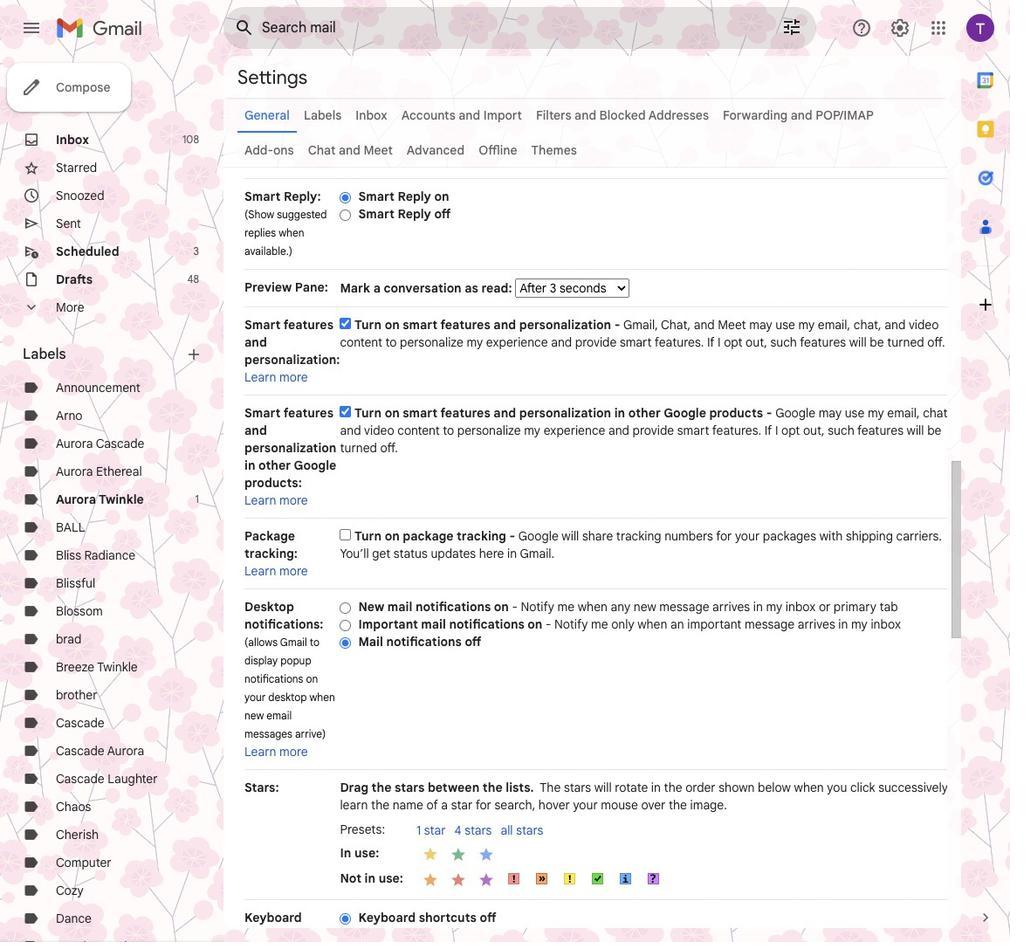 Task type: describe. For each thing, give the bounding box(es) containing it.
off for smart reply off
[[435, 206, 451, 222]]

Search mail text field
[[262, 19, 733, 37]]

off. inside gmail, chat, and meet may use my email, chat, and video content to personalize my experience and provide smart features. if i opt out, such features will be turned off.
[[928, 335, 946, 350]]

not
[[340, 871, 362, 886]]

learn more link for package tracking:
[[245, 563, 308, 579]]

name
[[393, 798, 424, 813]]

gmail, chat, and meet may use my email, chat, and video content to personalize my experience and provide smart features. if i opt out, such features will be turned off.
[[340, 317, 946, 350]]

in left 'or'
[[754, 599, 763, 615]]

if inside google may use my email, chat, and video content to personalize my experience and provide smart features. if i opt out, such features will be turned off.
[[765, 423, 773, 439]]

cascade for cascade laughter
[[56, 771, 105, 787]]

4
[[455, 823, 462, 839]]

1 vertical spatial arrives
[[798, 617, 836, 632]]

smart for smart features and personalization: learn more
[[245, 317, 281, 333]]

off for mail notifications off
[[465, 634, 482, 650]]

ons
[[274, 142, 294, 158]]

use inside google may use my email, chat, and video content to personalize my experience and provide smart features. if i opt out, such features will be turned off.
[[845, 405, 865, 421]]

brother link
[[56, 688, 97, 703]]

lists.
[[506, 780, 534, 796]]

breeze
[[56, 660, 94, 675]]

tracking for package
[[457, 529, 507, 544]]

blossom
[[56, 604, 103, 619]]

mail for important
[[421, 617, 446, 632]]

1 vertical spatial message
[[745, 617, 795, 632]]

all
[[501, 823, 513, 839]]

settings image
[[890, 17, 911, 38]]

breeze twinkle link
[[56, 660, 138, 675]]

1 vertical spatial inbox link
[[56, 132, 89, 148]]

on inside desktop notifications: (allows gmail to display popup notifications on your desktop when new email messages arrive) learn more
[[306, 673, 318, 686]]

smart for smart features and personalization in other google products: learn more
[[245, 405, 281, 421]]

if inside gmail, chat, and meet may use my email, chat, and video content to personalize my experience and provide smart features. if i opt out, such features will be turned off.
[[708, 335, 715, 350]]

the right "drag" at the left of the page
[[372, 780, 392, 796]]

turn on smart features and personalization -
[[355, 317, 624, 333]]

0 vertical spatial use:
[[355, 845, 379, 861]]

stars right all
[[516, 823, 544, 839]]

chat and meet link
[[308, 142, 393, 158]]

arno link
[[56, 408, 83, 424]]

any
[[611, 599, 631, 615]]

email
[[267, 709, 292, 722]]

mark
[[340, 280, 370, 296]]

learn inside desktop notifications: (allows gmail to display popup notifications on your desktop when new email messages arrive) learn more
[[245, 744, 277, 760]]

will inside gmail, chat, and meet may use my email, chat, and video content to personalize my experience and provide smart features. if i opt out, such features will be turned off.
[[850, 335, 867, 350]]

as
[[465, 280, 479, 296]]

aurora ethereal link
[[56, 464, 142, 480]]

in inside the google will share tracking numbers for your packages with shipping carriers. you'll get status updates here in gmail.
[[508, 546, 517, 562]]

3
[[194, 245, 199, 258]]

personalization for -
[[520, 317, 612, 333]]

video inside gmail, chat, and meet may use my email, chat, and video content to personalize my experience and provide smart features. if i opt out, such features will be turned off.
[[909, 317, 940, 333]]

breeze twinkle
[[56, 660, 138, 675]]

with
[[820, 529, 843, 544]]

- for turn on package tracking -
[[510, 529, 516, 544]]

0 horizontal spatial a
[[374, 280, 381, 296]]

0 horizontal spatial inbox
[[786, 599, 816, 615]]

popup
[[281, 654, 312, 667]]

Smart Reply on radio
[[340, 191, 352, 204]]

ball link
[[56, 520, 85, 536]]

the stars will rotate in the order shown below when you click successively. to learn the name of a star for search, hover your mouse over the image.
[[340, 780, 967, 813]]

dance
[[56, 911, 92, 927]]

0 horizontal spatial arrives
[[713, 599, 751, 615]]

when left an
[[638, 617, 668, 632]]

meet inside gmail, chat, and meet may use my email, chat, and video content to personalize my experience and provide smart features. if i opt out, such features will be turned off.
[[718, 317, 747, 333]]

chat, inside google may use my email, chat, and video content to personalize my experience and provide smart features. if i opt out, such features will be turned off.
[[924, 405, 951, 421]]

your inside the stars will rotate in the order shown below when you click successively. to learn the name of a star for search, hover your mouse over the image.
[[573, 798, 598, 813]]

in right not
[[365, 871, 376, 886]]

suggested
[[277, 208, 327, 221]]

108
[[183, 133, 199, 146]]

when inside smart reply: (show suggested replies when available.)
[[279, 226, 304, 239]]

mouse
[[601, 798, 638, 813]]

learn more link for smart features and personalization in other google products:
[[245, 493, 308, 508]]

smart for smart reply on
[[359, 189, 395, 204]]

will inside the google will share tracking numbers for your packages with shipping carriers. you'll get status updates here in gmail.
[[562, 529, 580, 544]]

learn inside smart features and personalization: learn more
[[245, 370, 277, 385]]

in down gmail, chat, and meet may use my email, chat, and video content to personalize my experience and provide smart features. if i opt out, such features will be turned off.
[[615, 405, 626, 421]]

labels for labels heading
[[23, 346, 66, 363]]

0 vertical spatial inbox link
[[356, 107, 388, 123]]

1 horizontal spatial inbox
[[871, 617, 902, 632]]

the up the "over"
[[664, 780, 683, 796]]

such inside gmail, chat, and meet may use my email, chat, and video content to personalize my experience and provide smart features. if i opt out, such features will be turned off.
[[771, 335, 798, 350]]

bliss
[[56, 548, 81, 563]]

themes
[[532, 142, 577, 158]]

cozy
[[56, 883, 84, 899]]

be inside google may use my email, chat, and video content to personalize my experience and provide smart features. if i opt out, such features will be turned off.
[[928, 423, 942, 439]]

notify for notify me when any new message arrives in my inbox or primary tab
[[521, 599, 555, 615]]

to inside google may use my email, chat, and video content to personalize my experience and provide smart features. if i opt out, such features will be turned off.
[[443, 423, 455, 439]]

here
[[479, 546, 504, 562]]

turn for turn on smart features and personalization in other google products -
[[355, 405, 382, 421]]

chat and meet
[[308, 142, 393, 158]]

email, inside google may use my email, chat, and video content to personalize my experience and provide smart features. if i opt out, such features will be turned off.
[[888, 405, 920, 421]]

filters and blocked addresses
[[536, 107, 709, 123]]

an
[[671, 617, 685, 632]]

more inside package tracking: learn more
[[280, 563, 308, 579]]

of
[[427, 798, 438, 813]]

shipping
[[846, 529, 894, 544]]

notify for notify me only when an important message arrives in my inbox
[[555, 617, 588, 632]]

smart inside google may use my email, chat, and video content to personalize my experience and provide smart features. if i opt out, such features will be turned off.
[[678, 423, 710, 439]]

features inside smart features and personalization in other google products: learn more
[[284, 405, 334, 421]]

blissful link
[[56, 576, 95, 591]]

display
[[245, 654, 278, 667]]

personalize inside google may use my email, chat, and video content to personalize my experience and provide smart features. if i opt out, such features will be turned off.
[[458, 423, 521, 439]]

out, inside google may use my email, chat, and video content to personalize my experience and provide smart features. if i opt out, such features will be turned off.
[[804, 423, 825, 439]]

more inside desktop notifications: (allows gmail to display popup notifications on your desktop when new email messages arrive) learn more
[[280, 744, 308, 760]]

order
[[686, 780, 716, 796]]

reply for on
[[398, 189, 431, 204]]

labels for labels link
[[304, 107, 342, 123]]

add-ons
[[245, 142, 294, 158]]

in inside the stars will rotate in the order shown below when you click successively. to learn the name of a star for search, hover your mouse over the image.
[[652, 780, 661, 796]]

2 vertical spatial personalization
[[245, 440, 337, 456]]

google inside the google will share tracking numbers for your packages with shipping carriers. you'll get status updates here in gmail.
[[519, 529, 559, 544]]

- for important mail notifications on - notify me only when an important message arrives in my inbox
[[546, 617, 552, 632]]

aurora twinkle link
[[56, 492, 144, 508]]

chat
[[308, 142, 336, 158]]

features inside smart features and personalization: learn more
[[284, 317, 334, 333]]

computer link
[[56, 855, 112, 871]]

computer
[[56, 855, 112, 871]]

add-
[[245, 142, 274, 158]]

a inside the stars will rotate in the order shown below when you click successively. to learn the name of a star for search, hover your mouse over the image.
[[441, 798, 448, 813]]

inbox for inbox link to the bottom
[[56, 132, 89, 148]]

Keyboard shortcuts off radio
[[340, 913, 352, 926]]

aurora twinkle
[[56, 492, 144, 508]]

search,
[[495, 798, 536, 813]]

notifications:
[[245, 617, 324, 632]]

filters
[[536, 107, 572, 123]]

addresses
[[649, 107, 709, 123]]

main menu image
[[21, 17, 42, 38]]

updates
[[431, 546, 476, 562]]

themes link
[[532, 142, 577, 158]]

will inside the stars will rotate in the order shown below when you click successively. to learn the name of a star for search, hover your mouse over the image.
[[595, 780, 612, 796]]

0 vertical spatial new
[[634, 599, 657, 615]]

gmail.
[[520, 546, 555, 562]]

experience inside google may use my email, chat, and video content to personalize my experience and provide smart features. if i opt out, such features will be turned off.
[[544, 423, 606, 439]]

twinkle for breeze twinkle
[[97, 660, 138, 675]]

the left lists.
[[483, 780, 503, 796]]

important mail notifications on - notify me only when an important message arrives in my inbox
[[359, 617, 902, 632]]

will inside google may use my email, chat, and video content to personalize my experience and provide smart features. if i opt out, such features will be turned off.
[[907, 423, 925, 439]]

package tracking: learn more
[[245, 529, 308, 579]]

desktop notifications: (allows gmail to display popup notifications on your desktop when new email messages arrive) learn more
[[245, 599, 335, 760]]

cascade laughter link
[[56, 771, 158, 787]]

content inside gmail, chat, and meet may use my email, chat, and video content to personalize my experience and provide smart features. if i opt out, such features will be turned off.
[[340, 335, 383, 350]]

personalize inside gmail, chat, and meet may use my email, chat, and video content to personalize my experience and provide smart features. if i opt out, such features will be turned off.
[[400, 335, 464, 350]]

laughter
[[108, 771, 158, 787]]

stars up name
[[395, 780, 425, 796]]

opt inside google may use my email, chat, and video content to personalize my experience and provide smart features. if i opt out, such features will be turned off.
[[782, 423, 801, 439]]

learn inside package tracking: learn more
[[245, 563, 277, 579]]

features inside google may use my email, chat, and video content to personalize my experience and provide smart features. if i opt out, such features will be turned off.
[[858, 423, 904, 439]]

opt inside gmail, chat, and meet may use my email, chat, and video content to personalize my experience and provide smart features. if i opt out, such features will be turned off.
[[724, 335, 743, 350]]

0 vertical spatial other
[[629, 405, 661, 421]]

dance link
[[56, 911, 92, 927]]

share
[[583, 529, 614, 544]]

personalization for in
[[520, 405, 612, 421]]

learn inside smart features and personalization in other google products: learn more
[[245, 493, 277, 508]]

(allows
[[245, 636, 278, 649]]

may inside google may use my email, chat, and video content to personalize my experience and provide smart features. if i opt out, such features will be turned off.
[[819, 405, 842, 421]]

package
[[245, 529, 295, 544]]

notifications inside desktop notifications: (allows gmail to display popup notifications on your desktop when new email messages arrive) learn more
[[245, 673, 303, 686]]

tracking for share
[[617, 529, 662, 544]]

advanced link
[[407, 142, 465, 158]]

drafts link
[[56, 272, 93, 287]]

shortcuts:
[[245, 928, 306, 943]]

smart reply: (show suggested replies when available.)
[[245, 189, 327, 258]]

drag
[[340, 780, 369, 796]]

desktop
[[245, 599, 294, 615]]

reply for off
[[398, 206, 431, 222]]

to inside gmail, chat, and meet may use my email, chat, and video content to personalize my experience and provide smart features. if i opt out, such features will be turned off.
[[386, 335, 397, 350]]

google inside google may use my email, chat, and video content to personalize my experience and provide smart features. if i opt out, such features will be turned off.
[[776, 405, 816, 421]]

i inside gmail, chat, and meet may use my email, chat, and video content to personalize my experience and provide smart features. if i opt out, such features will be turned off.
[[718, 335, 721, 350]]

package
[[403, 529, 454, 544]]

personalization:
[[245, 352, 340, 368]]

for inside the google will share tracking numbers for your packages with shipping carriers. you'll get status updates here in gmail.
[[717, 529, 732, 544]]

labels navigation
[[0, 56, 224, 943]]

aurora up laughter
[[107, 743, 144, 759]]

cascade laughter
[[56, 771, 158, 787]]

email, inside gmail, chat, and meet may use my email, chat, and video content to personalize my experience and provide smart features. if i opt out, such features will be turned off.
[[818, 317, 851, 333]]

in inside smart features and personalization in other google products: learn more
[[245, 458, 256, 473]]

mail notifications off
[[359, 634, 482, 650]]

ball
[[56, 520, 85, 536]]

1 vertical spatial use:
[[379, 871, 404, 886]]

smart inside gmail, chat, and meet may use my email, chat, and video content to personalize my experience and provide smart features. if i opt out, such features will be turned off.
[[620, 335, 652, 350]]

tab
[[880, 599, 899, 615]]

1 star link
[[417, 823, 455, 840]]

important
[[688, 617, 742, 632]]

drag the stars between the lists.
[[340, 780, 534, 796]]

brad
[[56, 632, 82, 647]]

and inside smart features and personalization in other google products: learn more
[[245, 423, 267, 439]]

provide inside google may use my email, chat, and video content to personalize my experience and provide smart features. if i opt out, such features will be turned off.
[[633, 423, 675, 439]]

pane:
[[295, 280, 328, 295]]



Task type: locate. For each thing, give the bounding box(es) containing it.
0 vertical spatial for
[[717, 529, 732, 544]]

keyboard right keyboard shortcuts off radio on the bottom
[[359, 910, 416, 926]]

1 horizontal spatial me
[[591, 617, 609, 632]]

0 horizontal spatial your
[[245, 691, 266, 704]]

to inside desktop notifications: (allows gmail to display popup notifications on your desktop when new email messages arrive) learn more
[[310, 636, 320, 649]]

smart features and personalization: learn more
[[245, 317, 340, 385]]

2 tracking from the left
[[617, 529, 662, 544]]

accounts
[[402, 107, 456, 123]]

video
[[909, 317, 940, 333], [364, 423, 395, 439]]

stars right the
[[564, 780, 592, 796]]

learn more link down products:
[[245, 493, 308, 508]]

email,
[[818, 317, 851, 333], [888, 405, 920, 421]]

to
[[954, 780, 967, 796]]

New mail notifications on radio
[[340, 602, 352, 615]]

other up products:
[[259, 458, 291, 473]]

over
[[642, 798, 666, 813]]

sent link
[[56, 216, 81, 232]]

0 vertical spatial inbox
[[786, 599, 816, 615]]

learn more link for smart features and personalization:
[[245, 370, 308, 385]]

personalize down turn on smart features and personalization in other google products -
[[458, 423, 521, 439]]

you'll
[[340, 546, 369, 562]]

a
[[374, 280, 381, 296], [441, 798, 448, 813]]

scheduled
[[56, 244, 119, 259]]

features. inside google may use my email, chat, and video content to personalize my experience and provide smart features. if i opt out, such features will be turned off.
[[713, 423, 762, 439]]

cherish link
[[56, 827, 99, 843]]

tracking up here at the bottom of the page
[[457, 529, 507, 544]]

filters and blocked addresses link
[[536, 107, 709, 123]]

gmail image
[[56, 10, 151, 45]]

inbox inside labels navigation
[[56, 132, 89, 148]]

tracking right share
[[617, 529, 662, 544]]

inbox link
[[356, 107, 388, 123], [56, 132, 89, 148]]

experience down "turn on smart features and personalization -"
[[486, 335, 548, 350]]

when left any
[[578, 599, 608, 615]]

1 horizontal spatial message
[[745, 617, 795, 632]]

when left you
[[795, 780, 824, 796]]

0 vertical spatial chat,
[[854, 317, 882, 333]]

arrives up important at the right bottom of the page
[[713, 599, 751, 615]]

experience inside gmail, chat, and meet may use my email, chat, and video content to personalize my experience and provide smart features. if i opt out, such features will be turned off.
[[486, 335, 548, 350]]

0 horizontal spatial to
[[310, 636, 320, 649]]

1 vertical spatial turned
[[340, 440, 377, 456]]

successively.
[[879, 780, 951, 796]]

twinkle for aurora twinkle
[[99, 492, 144, 508]]

1 horizontal spatial i
[[776, 423, 779, 439]]

0 vertical spatial i
[[718, 335, 721, 350]]

new up messages
[[245, 709, 264, 722]]

reply:
[[284, 189, 321, 204]]

1 horizontal spatial for
[[717, 529, 732, 544]]

2 vertical spatial turn
[[355, 529, 382, 544]]

cascade up ethereal
[[96, 436, 144, 452]]

1 horizontal spatial inbox
[[356, 107, 388, 123]]

me
[[558, 599, 575, 615], [591, 617, 609, 632]]

2 vertical spatial to
[[310, 636, 320, 649]]

for right the numbers
[[717, 529, 732, 544]]

features. down the products
[[713, 423, 762, 439]]

turn for turn on package tracking -
[[355, 529, 382, 544]]

starred
[[56, 160, 97, 176]]

1 horizontal spatial notify
[[555, 617, 588, 632]]

support image
[[852, 17, 873, 38]]

provide inside gmail, chat, and meet may use my email, chat, and video content to personalize my experience and provide smart features. if i opt out, such features will be turned off.
[[576, 335, 617, 350]]

turned inside gmail, chat, and meet may use my email, chat, and video content to personalize my experience and provide smart features. if i opt out, such features will be turned off.
[[888, 335, 925, 350]]

labels down more
[[23, 346, 66, 363]]

notify left only
[[555, 617, 588, 632]]

for inside the stars will rotate in the order shown below when you click successively. to learn the name of a star for search, hover your mouse over the image.
[[476, 798, 492, 813]]

None search field
[[224, 7, 817, 49]]

1 vertical spatial inbox
[[56, 132, 89, 148]]

1 horizontal spatial a
[[441, 798, 448, 813]]

learn down personalization: on the left
[[245, 370, 277, 385]]

4 learn more link from the top
[[245, 744, 308, 760]]

mail up mail notifications off on the bottom
[[421, 617, 446, 632]]

google right the products
[[776, 405, 816, 421]]

1 turn from the top
[[355, 317, 382, 333]]

replies
[[245, 226, 276, 239]]

1 horizontal spatial off.
[[928, 335, 946, 350]]

0 vertical spatial notify
[[521, 599, 555, 615]]

inbox link up starred
[[56, 132, 89, 148]]

your left packages
[[736, 529, 760, 544]]

chat,
[[661, 317, 691, 333]]

turn
[[355, 317, 382, 333], [355, 405, 382, 421], [355, 529, 382, 544]]

other down gmail, chat, and meet may use my email, chat, and video content to personalize my experience and provide smart features. if i opt out, such features will be turned off.
[[629, 405, 661, 421]]

new inside desktop notifications: (allows gmail to display popup notifications on your desktop when new email messages arrive) learn more
[[245, 709, 264, 722]]

1 vertical spatial use
[[845, 405, 865, 421]]

twinkle right breeze
[[97, 660, 138, 675]]

1 vertical spatial your
[[245, 691, 266, 704]]

cascade for cascade aurora
[[56, 743, 105, 759]]

1 keyboard from the left
[[245, 910, 302, 926]]

other inside smart features and personalization in other google products: learn more
[[259, 458, 291, 473]]

new
[[359, 599, 385, 615]]

1 more from the top
[[280, 370, 308, 385]]

me for only
[[591, 617, 609, 632]]

0 vertical spatial turned
[[888, 335, 925, 350]]

message right important at the right bottom of the page
[[745, 617, 795, 632]]

stars inside the stars will rotate in the order shown below when you click successively. to learn the name of a star for search, hover your mouse over the image.
[[564, 780, 592, 796]]

arrives down 'or'
[[798, 617, 836, 632]]

1 vertical spatial me
[[591, 617, 609, 632]]

new up important mail notifications on - notify me only when an important message arrives in my inbox
[[634, 599, 657, 615]]

features. down the chat, at the top right of page
[[655, 335, 705, 350]]

mail
[[388, 599, 413, 615], [421, 617, 446, 632]]

0 vertical spatial experience
[[486, 335, 548, 350]]

me left any
[[558, 599, 575, 615]]

0 horizontal spatial such
[[771, 335, 798, 350]]

star left 4
[[424, 823, 446, 839]]

1 vertical spatial may
[[819, 405, 842, 421]]

1 learn more link from the top
[[245, 370, 308, 385]]

1 vertical spatial video
[[364, 423, 395, 439]]

more down arrive)
[[280, 744, 308, 760]]

0 vertical spatial off
[[435, 206, 451, 222]]

offline
[[479, 142, 518, 158]]

in up the "over"
[[652, 780, 661, 796]]

more inside smart features and personalization in other google products: learn more
[[280, 493, 308, 508]]

reply down smart reply on
[[398, 206, 431, 222]]

announcement
[[56, 380, 140, 396]]

learn down products:
[[245, 493, 277, 508]]

learn more link down messages
[[245, 744, 308, 760]]

1 vertical spatial content
[[398, 423, 440, 439]]

None checkbox
[[340, 318, 352, 329], [340, 529, 352, 541], [340, 318, 352, 329], [340, 529, 352, 541]]

in use:
[[340, 845, 379, 861]]

4 stars link
[[455, 823, 501, 840]]

twinkle down ethereal
[[99, 492, 144, 508]]

aurora for aurora ethereal
[[56, 464, 93, 480]]

the right the "over"
[[669, 798, 688, 813]]

be
[[870, 335, 885, 350], [928, 423, 942, 439]]

2 reply from the top
[[398, 206, 431, 222]]

1 vertical spatial if
[[765, 423, 773, 439]]

to
[[386, 335, 397, 350], [443, 423, 455, 439], [310, 636, 320, 649]]

0 vertical spatial to
[[386, 335, 397, 350]]

google up gmail.
[[519, 529, 559, 544]]

0 horizontal spatial message
[[660, 599, 710, 615]]

Smart Reply off radio
[[340, 209, 352, 222]]

1 horizontal spatial use
[[845, 405, 865, 421]]

features. inside gmail, chat, and meet may use my email, chat, and video content to personalize my experience and provide smart features. if i opt out, such features will be turned off.
[[655, 335, 705, 350]]

1 vertical spatial mail
[[421, 617, 446, 632]]

3 more from the top
[[280, 563, 308, 579]]

sent
[[56, 216, 81, 232]]

google left the products
[[664, 405, 707, 421]]

star
[[451, 798, 473, 813], [424, 823, 446, 839]]

1 for 1
[[195, 493, 199, 506]]

turned inside google may use my email, chat, and video content to personalize my experience and provide smart features. if i opt out, such features will be turned off.
[[340, 440, 377, 456]]

me for when
[[558, 599, 575, 615]]

1 vertical spatial notify
[[555, 617, 588, 632]]

0 horizontal spatial i
[[718, 335, 721, 350]]

learn more link down the tracking:
[[245, 563, 308, 579]]

reply up smart reply off
[[398, 189, 431, 204]]

turn on smart features and personalization in other google products -
[[355, 405, 776, 421]]

1 vertical spatial to
[[443, 423, 455, 439]]

aurora up 'ball' link
[[56, 492, 96, 508]]

inbox link up chat and meet 'link'
[[356, 107, 388, 123]]

0 horizontal spatial chat,
[[854, 317, 882, 333]]

out, inside gmail, chat, and meet may use my email, chat, and video content to personalize my experience and provide smart features. if i opt out, such features will be turned off.
[[746, 335, 768, 350]]

when down suggested at left
[[279, 226, 304, 239]]

- for new mail notifications on - notify me when any new message arrives in my inbox or primary tab
[[512, 599, 518, 615]]

1 vertical spatial new
[[245, 709, 264, 722]]

1 horizontal spatial keyboard
[[359, 910, 416, 926]]

1 horizontal spatial turned
[[888, 335, 925, 350]]

0 horizontal spatial inbox
[[56, 132, 89, 148]]

in
[[615, 405, 626, 421], [245, 458, 256, 473], [508, 546, 517, 562], [754, 599, 763, 615], [839, 617, 849, 632], [652, 780, 661, 796], [365, 871, 376, 886]]

snoozed link
[[56, 188, 105, 204]]

other
[[629, 405, 661, 421], [259, 458, 291, 473]]

the right 'learn'
[[371, 798, 390, 813]]

more inside smart features and personalization: learn more
[[280, 370, 308, 385]]

labels heading
[[23, 346, 185, 363]]

smart inside smart features and personalization in other google products: learn more
[[245, 405, 281, 421]]

0 vertical spatial personalize
[[400, 335, 464, 350]]

a right of
[[441, 798, 448, 813]]

labels up chat
[[304, 107, 342, 123]]

for up 1 star 4 stars all stars
[[476, 798, 492, 813]]

1 vertical spatial reply
[[398, 206, 431, 222]]

read:
[[482, 280, 512, 296]]

4 learn from the top
[[245, 744, 277, 760]]

mail up important
[[388, 599, 413, 615]]

0 vertical spatial message
[[660, 599, 710, 615]]

0 horizontal spatial meet
[[364, 142, 393, 158]]

0 vertical spatial personalization
[[520, 317, 612, 333]]

0 vertical spatial if
[[708, 335, 715, 350]]

1 reply from the top
[[398, 189, 431, 204]]

personalize down mark a conversation as read:
[[400, 335, 464, 350]]

in
[[340, 845, 352, 861]]

arno
[[56, 408, 83, 424]]

0 horizontal spatial for
[[476, 798, 492, 813]]

cascade down cascade link
[[56, 743, 105, 759]]

provide
[[576, 335, 617, 350], [633, 423, 675, 439]]

use: right in
[[355, 845, 379, 861]]

features inside gmail, chat, and meet may use my email, chat, and video content to personalize my experience and provide smart features. if i opt out, such features will be turned off.
[[800, 335, 847, 350]]

and inside smart features and personalization: learn more
[[245, 335, 267, 350]]

conversation
[[384, 280, 462, 296]]

experience down turn on smart features and personalization in other google products -
[[544, 423, 606, 439]]

your inside desktop notifications: (allows gmail to display popup notifications on your desktop when new email messages arrive) learn more
[[245, 691, 266, 704]]

message up an
[[660, 599, 710, 615]]

0 horizontal spatial content
[[340, 335, 383, 350]]

and
[[459, 107, 481, 123], [575, 107, 597, 123], [791, 107, 813, 123], [339, 142, 361, 158], [494, 317, 516, 333], [694, 317, 715, 333], [885, 317, 906, 333], [245, 335, 267, 350], [551, 335, 572, 350], [494, 405, 516, 421], [245, 423, 267, 439], [340, 423, 361, 439], [609, 423, 630, 439]]

smart right smart reply off radio
[[359, 206, 395, 222]]

turn for turn on smart features and personalization -
[[355, 317, 382, 333]]

more button
[[0, 294, 210, 321]]

3 learn from the top
[[245, 563, 277, 579]]

when inside the stars will rotate in the order shown below when you click successively. to learn the name of a star for search, hover your mouse over the image.
[[795, 780, 824, 796]]

1 horizontal spatial be
[[928, 423, 942, 439]]

1 vertical spatial a
[[441, 798, 448, 813]]

a right mark
[[374, 280, 381, 296]]

products:
[[245, 475, 302, 491]]

tracking inside the google will share tracking numbers for your packages with shipping carriers. you'll get status updates here in gmail.
[[617, 529, 662, 544]]

meet up smart reply on
[[364, 142, 393, 158]]

0 horizontal spatial use
[[776, 317, 796, 333]]

keyboard inside the keyboard shortcuts:
[[245, 910, 302, 926]]

0 vertical spatial 1
[[195, 493, 199, 506]]

aurora for aurora cascade
[[56, 436, 93, 452]]

1 horizontal spatial provide
[[633, 423, 675, 439]]

new
[[634, 599, 657, 615], [245, 709, 264, 722]]

learn
[[340, 798, 368, 813]]

use: right not
[[379, 871, 404, 886]]

stars right 4
[[465, 823, 492, 839]]

search mail image
[[229, 12, 260, 44]]

cascade aurora link
[[56, 743, 144, 759]]

inbox for top inbox link
[[356, 107, 388, 123]]

0 vertical spatial email,
[[818, 317, 851, 333]]

notify down gmail.
[[521, 599, 555, 615]]

get
[[372, 546, 391, 562]]

content inside google may use my email, chat, and video content to personalize my experience and provide smart features. if i opt out, such features will be turned off.
[[398, 423, 440, 439]]

1 horizontal spatial email,
[[888, 405, 920, 421]]

2 vertical spatial your
[[573, 798, 598, 813]]

1 star 4 stars all stars
[[417, 823, 544, 839]]

0 vertical spatial use
[[776, 317, 796, 333]]

cascade down brother link
[[56, 715, 105, 731]]

0 vertical spatial opt
[[724, 335, 743, 350]]

smart down personalization: on the left
[[245, 405, 281, 421]]

0 horizontal spatial if
[[708, 335, 715, 350]]

1 tracking from the left
[[457, 529, 507, 544]]

1 vertical spatial meet
[[718, 317, 747, 333]]

keyboard for keyboard shortcuts:
[[245, 910, 302, 926]]

google up products:
[[294, 458, 337, 473]]

preview
[[245, 280, 292, 295]]

smart inside smart features and personalization: learn more
[[245, 317, 281, 333]]

aurora up the aurora twinkle link
[[56, 464, 93, 480]]

0 vertical spatial may
[[750, 317, 773, 333]]

1 vertical spatial personalization
[[520, 405, 612, 421]]

meet
[[364, 142, 393, 158], [718, 317, 747, 333]]

blocked
[[600, 107, 646, 123]]

1 vertical spatial email,
[[888, 405, 920, 421]]

0 vertical spatial turn
[[355, 317, 382, 333]]

1 vertical spatial labels
[[23, 346, 66, 363]]

1 horizontal spatial to
[[386, 335, 397, 350]]

such inside google may use my email, chat, and video content to personalize my experience and provide smart features. if i opt out, such features will be turned off.
[[828, 423, 855, 439]]

the
[[372, 780, 392, 796], [483, 780, 503, 796], [664, 780, 683, 796], [371, 798, 390, 813], [669, 798, 688, 813]]

1 horizontal spatial 1
[[417, 823, 421, 839]]

your right hover
[[573, 798, 598, 813]]

google inside smart features and personalization in other google products: learn more
[[294, 458, 337, 473]]

i inside google may use my email, chat, and video content to personalize my experience and provide smart features. if i opt out, such features will be turned off.
[[776, 423, 779, 439]]

Mail notifications off radio
[[340, 637, 352, 650]]

2 vertical spatial off
[[480, 910, 497, 926]]

be inside gmail, chat, and meet may use my email, chat, and video content to personalize my experience and provide smart features. if i opt out, such features will be turned off.
[[870, 335, 885, 350]]

off. inside google may use my email, chat, and video content to personalize my experience and provide smart features. if i opt out, such features will be turned off.
[[381, 440, 398, 456]]

meet right the chat, at the top right of page
[[718, 317, 747, 333]]

more
[[56, 300, 84, 315]]

gmail,
[[624, 317, 659, 333]]

keyboard up shortcuts:
[[245, 910, 302, 926]]

1 vertical spatial other
[[259, 458, 291, 473]]

0 vertical spatial such
[[771, 335, 798, 350]]

1 horizontal spatial inbox link
[[356, 107, 388, 123]]

keyboard shortcuts off
[[359, 910, 497, 926]]

0 horizontal spatial 1
[[195, 493, 199, 506]]

star down between
[[451, 798, 473, 813]]

more down personalization: on the left
[[280, 370, 308, 385]]

in down primary
[[839, 617, 849, 632]]

learn down messages
[[245, 744, 277, 760]]

1 vertical spatial i
[[776, 423, 779, 439]]

smart up (show
[[245, 189, 281, 204]]

notifications
[[416, 599, 491, 615], [449, 617, 525, 632], [387, 634, 462, 650], [245, 673, 303, 686]]

when inside desktop notifications: (allows gmail to display popup notifications on your desktop when new email messages arrive) learn more
[[310, 691, 335, 704]]

0 horizontal spatial be
[[870, 335, 885, 350]]

inbox left 'or'
[[786, 599, 816, 615]]

1 horizontal spatial such
[[828, 423, 855, 439]]

None checkbox
[[340, 406, 352, 418]]

me left only
[[591, 617, 609, 632]]

more down products:
[[280, 493, 308, 508]]

in up products:
[[245, 458, 256, 473]]

0 vertical spatial out,
[[746, 335, 768, 350]]

stars:
[[245, 780, 279, 796]]

learn down the tracking:
[[245, 563, 277, 579]]

Important mail notifications on radio
[[340, 619, 352, 632]]

when right desktop
[[310, 691, 335, 704]]

0 horizontal spatial star
[[424, 823, 446, 839]]

2 learn more link from the top
[[245, 493, 308, 508]]

star inside the stars will rotate in the order shown below when you click successively. to learn the name of a star for search, hover your mouse over the image.
[[451, 798, 473, 813]]

0 vertical spatial features.
[[655, 335, 705, 350]]

inbox up chat and meet 'link'
[[356, 107, 388, 123]]

-
[[615, 317, 621, 333], [767, 405, 773, 421], [510, 529, 516, 544], [512, 599, 518, 615], [546, 617, 552, 632]]

important
[[359, 617, 418, 632]]

1 vertical spatial for
[[476, 798, 492, 813]]

0 horizontal spatial turned
[[340, 440, 377, 456]]

chat, inside gmail, chat, and meet may use my email, chat, and video content to personalize my experience and provide smart features. if i opt out, such features will be turned off.
[[854, 317, 882, 333]]

1 vertical spatial opt
[[782, 423, 801, 439]]

labels inside navigation
[[23, 346, 66, 363]]

inbox down tab
[[871, 617, 902, 632]]

learn more link down personalization: on the left
[[245, 370, 308, 385]]

smart down preview
[[245, 317, 281, 333]]

desktop
[[268, 691, 307, 704]]

1 for 1 star 4 stars all stars
[[417, 823, 421, 839]]

0 horizontal spatial video
[[364, 423, 395, 439]]

cherish
[[56, 827, 99, 843]]

new mail notifications on - notify me when any new message arrives in my inbox or primary tab
[[359, 599, 899, 615]]

3 learn more link from the top
[[245, 563, 308, 579]]

smart inside smart reply: (show suggested replies when available.)
[[245, 189, 281, 204]]

1 learn from the top
[[245, 370, 277, 385]]

0 horizontal spatial labels
[[23, 346, 66, 363]]

twinkle
[[99, 492, 144, 508], [97, 660, 138, 675]]

cascade link
[[56, 715, 105, 731]]

off for keyboard shortcuts off
[[480, 910, 497, 926]]

aurora for aurora twinkle
[[56, 492, 96, 508]]

more down the tracking:
[[280, 563, 308, 579]]

advanced search options image
[[775, 10, 810, 45]]

cascade for cascade link
[[56, 715, 105, 731]]

mail for new
[[388, 599, 413, 615]]

off
[[435, 206, 451, 222], [465, 634, 482, 650], [480, 910, 497, 926]]

use inside gmail, chat, and meet may use my email, chat, and video content to personalize my experience and provide smart features. if i opt out, such features will be turned off.
[[776, 317, 796, 333]]

use
[[776, 317, 796, 333], [845, 405, 865, 421]]

your left desktop
[[245, 691, 266, 704]]

1 inside labels navigation
[[195, 493, 199, 506]]

2 keyboard from the left
[[359, 910, 416, 926]]

video inside google may use my email, chat, and video content to personalize my experience and provide smart features. if i opt out, such features will be turned off.
[[364, 423, 395, 439]]

radiance
[[84, 548, 136, 563]]

1 horizontal spatial if
[[765, 423, 773, 439]]

announcement link
[[56, 380, 140, 396]]

1 vertical spatial 1
[[417, 823, 421, 839]]

labels link
[[304, 107, 342, 123]]

smart for smart reply: (show suggested replies when available.)
[[245, 189, 281, 204]]

aurora down arno "link"
[[56, 436, 93, 452]]

out,
[[746, 335, 768, 350], [804, 423, 825, 439]]

arrives
[[713, 599, 751, 615], [798, 617, 836, 632]]

0 horizontal spatial new
[[245, 709, 264, 722]]

turn on package tracking -
[[355, 529, 519, 544]]

compose
[[56, 79, 110, 95]]

not in use:
[[340, 871, 404, 886]]

tab list
[[962, 56, 1011, 880]]

1 vertical spatial provide
[[633, 423, 675, 439]]

inbox up starred
[[56, 132, 89, 148]]

your inside the google will share tracking numbers for your packages with shipping carriers. you'll get status updates here in gmail.
[[736, 529, 760, 544]]

1 horizontal spatial features.
[[713, 423, 762, 439]]

smart right smart reply on radio
[[359, 189, 395, 204]]

1 vertical spatial experience
[[544, 423, 606, 439]]

2 learn from the top
[[245, 493, 277, 508]]

1 vertical spatial off
[[465, 634, 482, 650]]

1 vertical spatial inbox
[[871, 617, 902, 632]]

keyboard for keyboard shortcuts off
[[359, 910, 416, 926]]

3 turn from the top
[[355, 529, 382, 544]]

smart for smart reply off
[[359, 206, 395, 222]]

in right here at the bottom of the page
[[508, 546, 517, 562]]

cascade up chaos
[[56, 771, 105, 787]]

4 more from the top
[[280, 744, 308, 760]]

2 turn from the top
[[355, 405, 382, 421]]

may inside gmail, chat, and meet may use my email, chat, and video content to personalize my experience and provide smart features. if i opt out, such features will be turned off.
[[750, 317, 773, 333]]

2 more from the top
[[280, 493, 308, 508]]



Task type: vqa. For each thing, say whether or not it's contained in the screenshot.
below
yes



